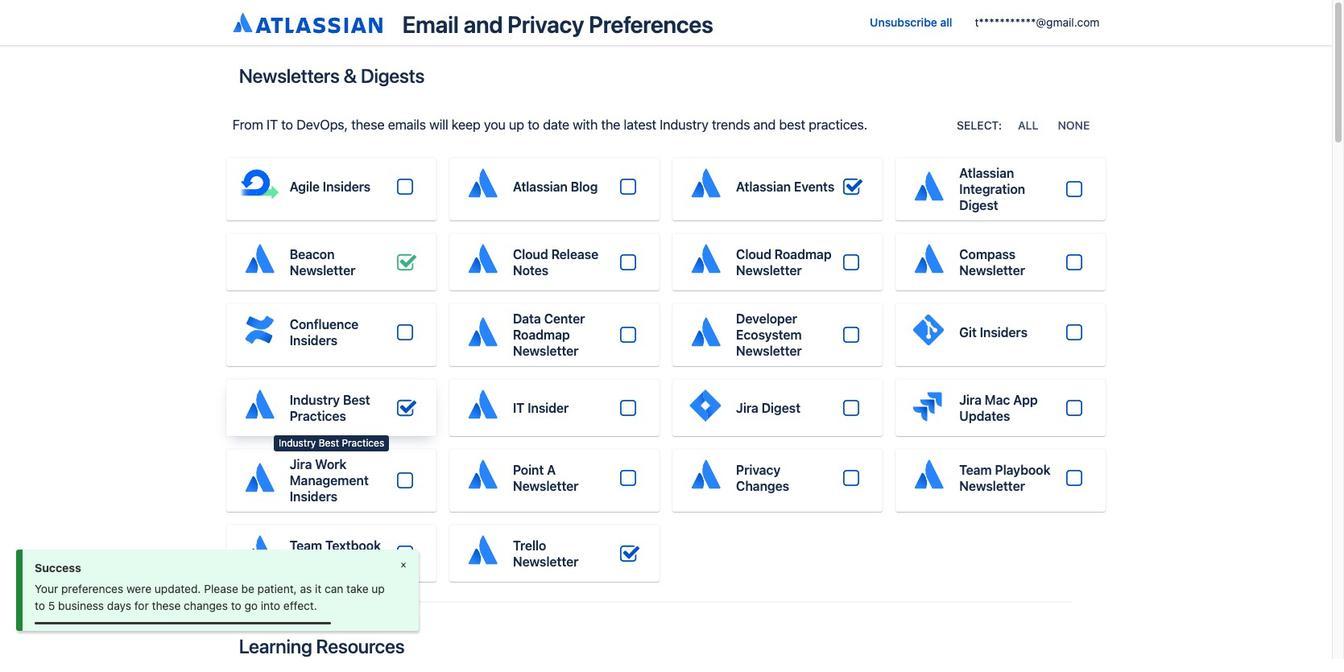 Task type: locate. For each thing, give the bounding box(es) containing it.
cloud inside "cloud release notes"
[[513, 247, 548, 261]]

0 horizontal spatial roadmap
[[513, 328, 570, 342]]

newsletter up developer
[[736, 263, 802, 278]]

updates
[[960, 409, 1010, 423]]

0 horizontal spatial privacy
[[508, 10, 584, 38]]

trends
[[712, 117, 750, 133]]

1 horizontal spatial best
[[343, 393, 370, 407]]

newsletter down compass
[[960, 263, 1025, 278]]

atlassian for atlassian integration digest
[[960, 166, 1014, 180]]

atlassian
[[960, 166, 1014, 180], [513, 179, 568, 194], [736, 179, 791, 194]]

0 horizontal spatial jira
[[290, 458, 312, 472]]

team playbook newsletter
[[960, 463, 1051, 493]]

atlassian left events
[[736, 179, 791, 194]]

jira inside jira mac app updates
[[960, 393, 982, 407]]

atlassian logo image
[[255, 10, 382, 36], [255, 10, 382, 36]]

email
[[402, 10, 459, 38]]

be
[[241, 582, 254, 596]]

these left emails
[[351, 117, 385, 133]]

0 horizontal spatial cloud
[[513, 247, 548, 261]]

newsletter down the center
[[513, 344, 579, 358]]

0 horizontal spatial these
[[152, 599, 181, 613]]

industry up industry best practices tooltip
[[290, 393, 340, 407]]

roadmap down data
[[513, 328, 570, 342]]

and
[[464, 10, 503, 38], [754, 117, 776, 133]]

up
[[509, 117, 524, 133], [372, 582, 385, 596]]

0 vertical spatial up
[[509, 117, 524, 133]]

1 horizontal spatial privacy
[[736, 463, 781, 477]]

up right take
[[372, 582, 385, 596]]

jira left work
[[290, 458, 312, 472]]

up right 'you'
[[509, 117, 524, 133]]

1 vertical spatial it
[[513, 401, 525, 415]]

newsletter down trello
[[513, 555, 579, 569]]

learning resources
[[239, 636, 405, 658]]

best
[[779, 117, 806, 133]]

industry right latest
[[660, 117, 709, 133]]

0 vertical spatial digest
[[960, 198, 999, 213]]

practices up industry best practices tooltip
[[290, 409, 346, 423]]

industry best practices inside tooltip
[[279, 437, 384, 450]]

0 vertical spatial these
[[351, 117, 385, 133]]

best inside tooltip
[[319, 437, 339, 450]]

and right "email"
[[464, 10, 503, 38]]

insiders inside confluence insiders
[[290, 333, 338, 348]]

jira inside jira work management insiders
[[290, 458, 312, 472]]

0 vertical spatial industry best practices
[[290, 393, 370, 423]]

0 vertical spatial it
[[267, 117, 278, 133]]

changes
[[184, 599, 228, 613]]

1 vertical spatial industry best practices
[[279, 437, 384, 450]]

practices up work
[[342, 437, 384, 450]]

atlassian down from it to devops, these emails will keep you up to date with the latest industry trends and best practices.
[[513, 179, 568, 194]]

jira right jira software image
[[736, 401, 759, 415]]

were
[[126, 582, 152, 596]]

atlassian icon image
[[229, 10, 255, 36], [229, 10, 255, 36]]

0 horizontal spatial atlassian
[[513, 179, 568, 194]]

2 horizontal spatial jira
[[960, 393, 982, 407]]

effect.
[[283, 599, 317, 613]]

compass newsletter
[[960, 247, 1025, 278]]

insiders right git
[[980, 325, 1028, 340]]

team left playbook
[[960, 463, 992, 477]]

0 horizontal spatial digest
[[762, 401, 801, 415]]

can
[[325, 582, 343, 596]]

&
[[344, 64, 357, 87]]

all
[[940, 15, 953, 29]]

cloud
[[513, 247, 548, 261], [736, 247, 772, 261]]

best
[[343, 393, 370, 407], [319, 437, 339, 450]]

best inside industry best practices
[[343, 393, 370, 407]]

0 horizontal spatial best
[[319, 437, 339, 450]]

2 cloud from the left
[[736, 247, 772, 261]]

git insiders
[[960, 325, 1028, 340]]

practices.
[[809, 117, 868, 133]]

1 horizontal spatial and
[[754, 117, 776, 133]]

best up work
[[319, 437, 339, 450]]

insiders right the agile
[[323, 179, 371, 194]]

0 vertical spatial practices
[[290, 409, 346, 423]]

cloud up 'notes'
[[513, 247, 548, 261]]

0 horizontal spatial blog
[[290, 555, 317, 569]]

to
[[281, 117, 293, 133], [528, 117, 540, 133], [35, 599, 45, 613], [231, 599, 241, 613]]

jira for jira digest
[[736, 401, 759, 415]]

newsletter down playbook
[[960, 479, 1025, 493]]

1 horizontal spatial atlassian
[[736, 179, 791, 194]]

none button
[[1048, 113, 1100, 139]]

1 vertical spatial these
[[152, 599, 181, 613]]

mac
[[985, 393, 1010, 407]]

0 horizontal spatial up
[[372, 582, 385, 596]]

roadmap inside "data center roadmap newsletter"
[[513, 328, 570, 342]]

1 vertical spatial and
[[754, 117, 776, 133]]

roadmap down events
[[775, 247, 832, 261]]

to left 5
[[35, 599, 45, 613]]

work
[[315, 458, 347, 472]]

confluence image
[[240, 311, 278, 350], [240, 311, 278, 350]]

insiders down management
[[290, 490, 338, 504]]

cloud inside cloud roadmap newsletter
[[736, 247, 772, 261]]

1 cloud from the left
[[513, 247, 548, 261]]

all button
[[1009, 113, 1048, 139]]

1 horizontal spatial cloud
[[736, 247, 772, 261]]

jira up updates
[[960, 393, 982, 407]]

roadmap inside cloud roadmap newsletter
[[775, 247, 832, 261]]

atlassian for atlassian blog
[[513, 179, 568, 194]]

0 horizontal spatial it
[[267, 117, 278, 133]]

it right from
[[267, 117, 278, 133]]

select:
[[957, 118, 1002, 132]]

0 horizontal spatial team
[[290, 539, 322, 553]]

0 vertical spatial team
[[960, 463, 992, 477]]

atlassian for atlassian events
[[736, 179, 791, 194]]

1 vertical spatial up
[[372, 582, 385, 596]]

newsletter
[[290, 263, 356, 278], [736, 263, 802, 278], [960, 263, 1025, 278], [513, 344, 579, 358], [736, 344, 802, 358], [513, 479, 579, 493], [960, 479, 1025, 493], [513, 555, 579, 569]]

0 vertical spatial best
[[343, 393, 370, 407]]

1 vertical spatial practices
[[342, 437, 384, 450]]

1 vertical spatial privacy
[[736, 463, 781, 477]]

into
[[261, 599, 280, 613]]

integration
[[960, 182, 1025, 197]]

confluence insiders
[[290, 317, 359, 348]]

insiders down confluence
[[290, 333, 338, 348]]

1 horizontal spatial team
[[960, 463, 992, 477]]

data center roadmap newsletter
[[513, 312, 585, 358]]

notes
[[513, 263, 549, 278]]

these down updated.
[[152, 599, 181, 613]]

latest
[[624, 117, 657, 133]]

blog down with
[[571, 179, 598, 194]]

digest
[[960, 198, 999, 213], [762, 401, 801, 415]]

0 vertical spatial blog
[[571, 179, 598, 194]]

industry up work
[[279, 437, 316, 450]]

newsletter down ecosystem
[[736, 344, 802, 358]]

1 vertical spatial digest
[[762, 401, 801, 415]]

industry best practices up work
[[279, 437, 384, 450]]

2 horizontal spatial atlassian
[[960, 166, 1014, 180]]

blog
[[571, 179, 598, 194], [290, 555, 317, 569]]

days
[[107, 599, 131, 613]]

2 vertical spatial industry
[[279, 437, 316, 450]]

1 horizontal spatial digest
[[960, 198, 999, 213]]

1 vertical spatial industry
[[290, 393, 340, 407]]

insiders
[[323, 179, 371, 194], [980, 325, 1028, 340], [290, 333, 338, 348], [290, 490, 338, 504]]

0 vertical spatial and
[[464, 10, 503, 38]]

team up (japan)
[[290, 539, 322, 553]]

these inside success your preferences were updated. please be patient, as it can take up to 5 business days for these changes to go into effect.
[[152, 599, 181, 613]]

cloud up developer
[[736, 247, 772, 261]]

none
[[1058, 118, 1090, 132]]

1 vertical spatial blog
[[290, 555, 317, 569]]

1 vertical spatial team
[[290, 539, 322, 553]]

digest down the integration
[[960, 198, 999, 213]]

practices
[[290, 409, 346, 423], [342, 437, 384, 450]]

it left 'insider'
[[513, 401, 525, 415]]

0 vertical spatial roadmap
[[775, 247, 832, 261]]

industry best practices up industry best practices tooltip
[[290, 393, 370, 423]]

newsletter down beacon
[[290, 263, 356, 278]]

insiders for git insiders
[[980, 325, 1028, 340]]

privacy
[[508, 10, 584, 38], [736, 463, 781, 477]]

1 horizontal spatial these
[[351, 117, 385, 133]]

1 vertical spatial best
[[319, 437, 339, 450]]

1 horizontal spatial blog
[[571, 179, 598, 194]]

events
[[794, 179, 835, 194]]

team inside team textbook blog (japan)
[[290, 539, 322, 553]]

1 horizontal spatial roadmap
[[775, 247, 832, 261]]

it
[[315, 582, 322, 596]]

roadmap
[[775, 247, 832, 261], [513, 328, 570, 342]]

team
[[960, 463, 992, 477], [290, 539, 322, 553]]

newsletter inside 'team playbook newsletter'
[[960, 479, 1025, 493]]

changes
[[736, 479, 790, 493]]

atlassian image
[[686, 165, 725, 204], [686, 165, 725, 204], [910, 168, 948, 207], [240, 241, 278, 280], [686, 241, 725, 280], [686, 241, 725, 280], [910, 241, 948, 280], [463, 387, 502, 425], [686, 457, 725, 495], [910, 457, 948, 495], [910, 457, 948, 495], [240, 460, 278, 498], [463, 532, 502, 571]]

business
[[58, 599, 104, 613]]

atlassian image
[[463, 165, 502, 204], [463, 165, 502, 204], [910, 168, 948, 207], [240, 241, 278, 280], [463, 241, 502, 280], [463, 241, 502, 280], [910, 241, 948, 280], [463, 314, 502, 352], [463, 314, 502, 352], [686, 314, 725, 352], [686, 314, 725, 352], [240, 387, 278, 425], [240, 387, 278, 425], [463, 387, 502, 425], [463, 457, 502, 495], [463, 457, 502, 495], [686, 457, 725, 495], [240, 460, 278, 498], [240, 532, 278, 571], [240, 532, 278, 571], [463, 532, 502, 571]]

these
[[351, 117, 385, 133], [152, 599, 181, 613]]

atlassian up the integration
[[960, 166, 1014, 180]]

jira
[[960, 393, 982, 407], [736, 401, 759, 415], [290, 458, 312, 472]]

best up industry best practices tooltip
[[343, 393, 370, 407]]

digest up privacy changes
[[762, 401, 801, 415]]

1 horizontal spatial jira
[[736, 401, 759, 415]]

team inside 'team playbook newsletter'
[[960, 463, 992, 477]]

data
[[513, 312, 541, 326]]

unsubscribe all button
[[860, 10, 962, 35]]

insiders for confluence insiders
[[290, 333, 338, 348]]

confluence
[[290, 317, 359, 331]]

atlassian inside atlassian integration digest
[[960, 166, 1014, 180]]

keep
[[452, 117, 481, 133]]

0 vertical spatial privacy
[[508, 10, 584, 38]]

jira work management insiders
[[290, 458, 369, 504]]

0 horizontal spatial and
[[464, 10, 503, 38]]

industry
[[660, 117, 709, 133], [290, 393, 340, 407], [279, 437, 316, 450]]

point
[[513, 463, 544, 477]]

blog up as
[[290, 555, 317, 569]]

1 vertical spatial roadmap
[[513, 328, 570, 342]]

and left best on the top right of page
[[754, 117, 776, 133]]

to left go
[[231, 599, 241, 613]]

newsletters & digests
[[239, 64, 425, 87]]

1 horizontal spatial it
[[513, 401, 525, 415]]

as
[[300, 582, 312, 596]]

preferences
[[61, 582, 123, 596]]

to left date
[[528, 117, 540, 133]]



Task type: describe. For each thing, give the bounding box(es) containing it.
team textbook blog (japan)
[[290, 539, 381, 569]]

beacon newsletter
[[290, 247, 356, 278]]

beacon
[[290, 247, 335, 261]]

resources
[[316, 636, 405, 658]]

jira for jira work management insiders
[[290, 458, 312, 472]]

compass
[[960, 247, 1016, 261]]

t***********@gmail.com
[[975, 15, 1100, 29]]

jira image
[[910, 387, 948, 425]]

cloud for cloud roadmap newsletter
[[736, 247, 772, 261]]

cloud roadmap newsletter
[[736, 247, 832, 278]]

center
[[544, 312, 585, 326]]

ecosystem
[[736, 328, 802, 342]]

digest inside atlassian integration digest
[[960, 198, 999, 213]]

atlassian events
[[736, 179, 835, 194]]

from it to devops, these emails will keep you up to date with the latest industry trends and best practices.
[[233, 117, 868, 133]]

you
[[484, 117, 506, 133]]

updated.
[[155, 582, 201, 596]]

newsletter inside cloud roadmap newsletter
[[736, 263, 802, 278]]

jira digest
[[736, 401, 801, 415]]

devops,
[[297, 117, 348, 133]]

(japan)
[[320, 555, 366, 569]]

agile image
[[240, 165, 278, 204]]

0 vertical spatial industry
[[660, 117, 709, 133]]

cloud for cloud release notes
[[513, 247, 548, 261]]

unsubscribe all
[[870, 15, 953, 29]]

5
[[48, 599, 55, 613]]

insider
[[528, 401, 569, 415]]

unsubscribe
[[870, 15, 938, 29]]

newsletter down a
[[513, 479, 579, 493]]

industry best practices tooltip
[[274, 436, 389, 452]]

agile
[[290, 179, 320, 194]]

go
[[244, 599, 258, 613]]

blog inside team textbook blog (japan)
[[290, 555, 317, 569]]

point a newsletter
[[513, 463, 579, 493]]

insiders inside jira work management insiders
[[290, 490, 338, 504]]

patient,
[[258, 582, 297, 596]]

team for newsletter
[[960, 463, 992, 477]]

date
[[543, 117, 570, 133]]

email and privacy preferences
[[402, 10, 713, 38]]

team for blog
[[290, 539, 322, 553]]

textbook
[[325, 539, 381, 553]]

practices inside industry best practices
[[290, 409, 346, 423]]

developer ecosystem newsletter
[[736, 312, 802, 358]]

industry inside tooltip
[[279, 437, 316, 450]]

with
[[573, 117, 598, 133]]

jira for jira mac app updates
[[960, 393, 982, 407]]

atlassian integration digest
[[960, 166, 1025, 213]]

please
[[204, 582, 238, 596]]

all
[[1018, 118, 1039, 132]]

success
[[35, 561, 81, 575]]

1 horizontal spatial up
[[509, 117, 524, 133]]

practices inside industry best practices tooltip
[[342, 437, 384, 450]]

from
[[233, 117, 263, 133]]

up inside success your preferences were updated. please be patient, as it can take up to 5 business days for these changes to go into effect.
[[372, 582, 385, 596]]

agile insiders
[[290, 179, 371, 194]]

developer
[[736, 312, 798, 326]]

trello newsletter
[[513, 539, 579, 569]]

insiders for agile insiders
[[323, 179, 371, 194]]

digests
[[361, 64, 425, 87]]

git
[[960, 325, 977, 340]]

cloud release notes
[[513, 247, 599, 278]]

the
[[601, 117, 621, 133]]

app
[[1014, 393, 1038, 407]]

emails
[[388, 117, 426, 133]]

your
[[35, 582, 58, 596]]

preferences
[[589, 10, 713, 38]]

to left the devops,
[[281, 117, 293, 133]]

release
[[551, 247, 599, 261]]

newsletters
[[239, 64, 340, 87]]

management
[[290, 474, 369, 488]]

jira image
[[910, 387, 948, 425]]

playbook
[[995, 463, 1051, 477]]

success your preferences were updated. please be patient, as it can take up to 5 business days for these changes to go into effect.
[[35, 561, 385, 613]]

privacy changes
[[736, 463, 790, 493]]

a
[[547, 463, 556, 477]]

for
[[134, 599, 149, 613]]

learning
[[239, 636, 312, 658]]

it insider
[[513, 401, 569, 415]]

privacy inside privacy changes
[[736, 463, 781, 477]]

trello
[[513, 539, 546, 553]]

jira software image
[[686, 387, 725, 425]]

jira mac app updates
[[960, 393, 1038, 423]]

newsletter inside "data center roadmap newsletter"
[[513, 344, 579, 358]]

jira software image
[[686, 387, 725, 425]]

take
[[346, 582, 369, 596]]

will
[[429, 117, 448, 133]]

atlassian blog
[[513, 179, 598, 194]]



Task type: vqa. For each thing, say whether or not it's contained in the screenshot.
Email
yes



